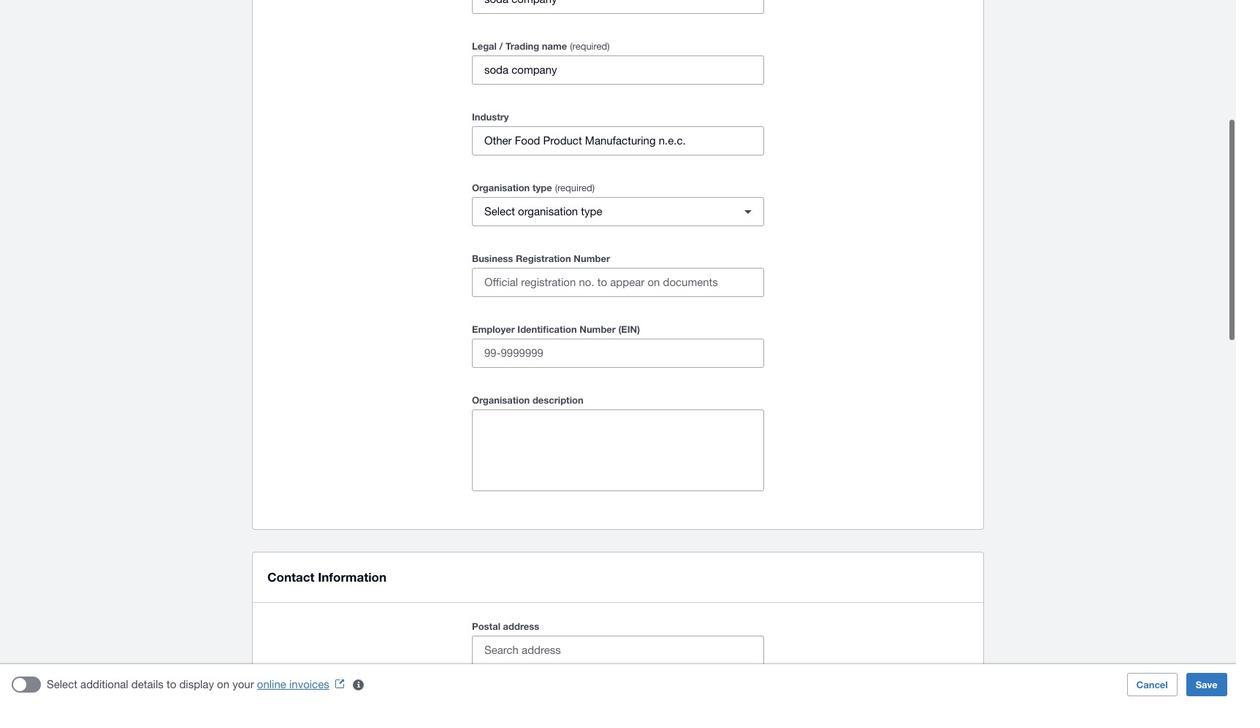 Task type: describe. For each thing, give the bounding box(es) containing it.
postal address
[[472, 621, 539, 633]]

save button
[[1186, 674, 1227, 697]]

/
[[499, 40, 503, 52]]

contact
[[267, 570, 315, 585]]

additional
[[80, 679, 128, 691]]

name
[[542, 40, 567, 52]]

online invoices link
[[257, 679, 350, 691]]

information
[[318, 570, 386, 585]]

registration
[[516, 253, 571, 264]]

(required) inside legal / trading name (required)
[[570, 41, 610, 52]]

business
[[472, 253, 513, 264]]

organisation type (required)
[[472, 182, 595, 194]]

Search address field
[[473, 637, 763, 665]]

Organisation description text field
[[473, 411, 763, 491]]

Business Registration Number text field
[[473, 269, 763, 297]]

your
[[232, 679, 254, 691]]

legal / trading name (required)
[[472, 40, 610, 52]]

select additional details to display on your online invoices
[[47, 679, 329, 691]]

employer identification number (ein)
[[472, 324, 640, 335]]

select for select organisation type
[[484, 205, 515, 218]]

postal
[[472, 621, 500, 633]]

Official name to appear on documents text field
[[473, 56, 763, 84]]

online
[[257, 679, 286, 691]]

organisation description
[[472, 395, 584, 406]]

(ein)
[[618, 324, 640, 335]]

cancel
[[1136, 679, 1168, 691]]

on
[[217, 679, 229, 691]]

0 horizontal spatial type
[[533, 182, 552, 194]]



Task type: vqa. For each thing, say whether or not it's contained in the screenshot.
Organisation corresponding to Organisation description
yes



Task type: locate. For each thing, give the bounding box(es) containing it.
invoices
[[289, 679, 329, 691]]

number up business registration number text box at the top of page
[[574, 253, 610, 264]]

trading
[[506, 40, 539, 52]]

Name as it appears in Xero text field
[[473, 0, 763, 13]]

0 vertical spatial select
[[484, 205, 515, 218]]

industry
[[472, 111, 509, 123]]

1 vertical spatial (required)
[[555, 183, 595, 194]]

Industry field
[[473, 127, 763, 155]]

select organisation type
[[484, 205, 602, 218]]

number left (ein)
[[580, 324, 616, 335]]

(required) right name
[[570, 41, 610, 52]]

1 vertical spatial number
[[580, 324, 616, 335]]

(required) up organisation
[[555, 183, 595, 194]]

1 vertical spatial select
[[47, 679, 77, 691]]

1 organisation from the top
[[472, 182, 530, 194]]

1 vertical spatial organisation
[[472, 395, 530, 406]]

organisation for organisation type (required)
[[472, 182, 530, 194]]

type up select organisation type
[[533, 182, 552, 194]]

contact information
[[267, 570, 386, 585]]

1 horizontal spatial type
[[581, 205, 602, 218]]

to
[[166, 679, 176, 691]]

display
[[179, 679, 214, 691]]

(required)
[[570, 41, 610, 52], [555, 183, 595, 194]]

number for registration
[[574, 253, 610, 264]]

select down organisation type (required)
[[484, 205, 515, 218]]

type inside popup button
[[581, 205, 602, 218]]

legal
[[472, 40, 497, 52]]

number
[[574, 253, 610, 264], [580, 324, 616, 335]]

0 vertical spatial type
[[533, 182, 552, 194]]

description
[[533, 395, 584, 406]]

organisation left description
[[472, 395, 530, 406]]

number for identification
[[580, 324, 616, 335]]

type
[[533, 182, 552, 194], [581, 205, 602, 218]]

organisation up select organisation type
[[472, 182, 530, 194]]

1 horizontal spatial select
[[484, 205, 515, 218]]

cancel button
[[1127, 674, 1177, 697]]

0 vertical spatial number
[[574, 253, 610, 264]]

0 horizontal spatial select
[[47, 679, 77, 691]]

2 organisation from the top
[[472, 395, 530, 406]]

additional information image
[[344, 671, 373, 700]]

1 vertical spatial type
[[581, 205, 602, 218]]

save
[[1196, 679, 1218, 691]]

select organisation type button
[[472, 197, 764, 226]]

0 vertical spatial organisation
[[472, 182, 530, 194]]

select inside select organisation type popup button
[[484, 205, 515, 218]]

organisation for organisation description
[[472, 395, 530, 406]]

select
[[484, 205, 515, 218], [47, 679, 77, 691]]

type right organisation
[[581, 205, 602, 218]]

Employer Identification Number (EIN) text field
[[473, 340, 763, 367]]

business registration number
[[472, 253, 610, 264]]

select for select additional details to display on your online invoices
[[47, 679, 77, 691]]

organisation
[[472, 182, 530, 194], [472, 395, 530, 406]]

identification
[[517, 324, 577, 335]]

address
[[503, 621, 539, 633]]

organisation
[[518, 205, 578, 218]]

details
[[131, 679, 163, 691]]

employer
[[472, 324, 515, 335]]

select left additional at the left
[[47, 679, 77, 691]]

(required) inside organisation type (required)
[[555, 183, 595, 194]]

0 vertical spatial (required)
[[570, 41, 610, 52]]



